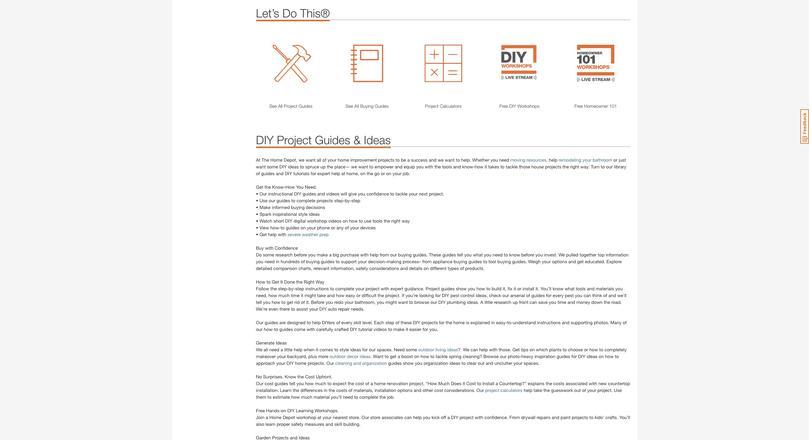 Task type: vqa. For each thing, say whether or not it's contained in the screenshot.
See All Buying Guides the See
yes



Task type: locate. For each thing, give the bounding box(es) containing it.
in left the easy-
[[492, 320, 495, 326]]

1 horizontal spatial at
[[342, 171, 346, 176]]

1 organization from the left
[[363, 361, 387, 367]]

and inside our cost guides tell you how much to expect the cost of a home renovation project. "how much does it cost to install a countertop?" explains the costs associated with new countertop installation. learn the differences in the costs of materials, installation options and other cost considerations. our
[[414, 388, 422, 394]]

you down no surprises. know the cost upfront.
[[297, 381, 304, 387]]

our up unclutter
[[500, 354, 507, 360]]

1 horizontal spatial free
[[500, 103, 508, 109]]

1 vertical spatial options
[[398, 388, 413, 394]]

your inside . want to get a boost on how to tackle spring cleaning? browse our photo-heavy inspiration guides for diy ideas on how to approach your diy home projects. our
[[277, 361, 286, 367]]

skill down nearest
[[335, 422, 342, 428]]

projects inside our guides are designed to help diyers of every skill level. each step of these diy projects for the home is explained in easy-to-understand instructions and supporting photos. many of our how-to guides come with carefully crafted diy tutorial videos to make it easier for you.
[[422, 320, 438, 326]]

1 vertical spatial job.
[[387, 395, 395, 400]]

2 horizontal spatial get
[[578, 259, 584, 265]]

0 vertical spatial research
[[276, 252, 293, 258]]

1 horizontal spatial much
[[301, 395, 313, 400]]

how inside get the know-how you need. • our instructional diy guides and videos will give you confidence to tackle your next project. • use our guides to complete projects step-by-step • make informed buying decisions • spark inspirational style ideas • watch short diy digital workshop videos on how to use tools the right way • view how-to guides on your phone or any of your devices • get help with severe weather prep
[[286, 185, 295, 190]]

in
[[276, 259, 280, 265], [492, 320, 495, 326], [324, 388, 328, 394]]

1 vertical spatial use
[[614, 388, 622, 394]]

show up control
[[456, 286, 467, 292]]

much inside help take the guesswork out of your project. use them to estimate how much material you'll need to complete the job.
[[301, 395, 313, 400]]

organization down .
[[363, 361, 387, 367]]

the down at the home depot, we want all of your home improvement projects to be a success and we want to help. whether you need moving resources , help remodeling your bathroom on the top of the page
[[435, 164, 441, 170]]

ideas
[[364, 133, 391, 147], [276, 341, 287, 346]]

0 vertical spatial up
[[321, 164, 326, 170]]

0 horizontal spatial pest
[[451, 293, 460, 299]]

0 horizontal spatial at
[[318, 415, 322, 421]]

go
[[375, 171, 380, 176]]

0 horizontal spatial in
[[276, 259, 280, 265]]

up right "spruce"
[[321, 164, 326, 170]]

approach
[[256, 361, 275, 367]]

projects inside or just want some diy ideas to spruce up the place— we want to empower and equip you with the tools and know-how it takes to tackle those house projects the right way. turn to our library of guides and diy tutorials for expert help at home, on the go or on your job.
[[546, 164, 562, 170]]

1 vertical spatial do
[[256, 252, 262, 258]]

see all buying guides image
[[332, 30, 402, 100]]

0 vertical spatial out
[[478, 361, 485, 367]]

see all project guides link
[[256, 103, 326, 110]]

free for free homeowner 101
[[575, 103, 583, 109]]

1 vertical spatial at
[[318, 415, 322, 421]]

diy down "depot,"
[[280, 164, 287, 170]]

2 horizontal spatial tell
[[458, 252, 463, 258]]

0 horizontal spatial before
[[294, 252, 307, 258]]

1 horizontal spatial options
[[552, 259, 568, 265]]

0 horizontal spatial all
[[264, 347, 268, 353]]

arsenal
[[511, 293, 525, 299]]

1 horizontal spatial show
[[456, 286, 467, 292]]

top
[[598, 252, 605, 258]]

0 vertical spatial it.
[[536, 286, 540, 292]]

with inside free hands-on diy learning workshops. join a home depot workshop at your nearest store. our store associates can help you kick off a diy project with confidence. from drywall repairs and paint projects to kids' crafts. you'll also learn proper safety measures and skill building.
[[475, 415, 484, 421]]

1 horizontal spatial we
[[351, 164, 357, 170]]

you up we're
[[263, 300, 271, 305]]

1 before from the left
[[294, 252, 307, 258]]

free for free diy workshops
[[500, 103, 508, 109]]

from down the these
[[423, 259, 432, 265]]

of right "types"
[[460, 266, 464, 272]]

1 vertical spatial skill
[[335, 422, 342, 428]]

the down installation
[[380, 395, 386, 400]]

right inside or just want some diy ideas to spruce up the place— we want to empower and equip you with the tools and know-how it takes to tackle those house projects the right way. turn to our library of guides and diy tutorials for expert help at home, on the go or on your job.
[[571, 164, 580, 170]]

complete up easy
[[336, 286, 354, 292]]

0 vertical spatial step
[[352, 198, 361, 204]]

materials,
[[354, 388, 374, 394]]

on right tips
[[530, 347, 535, 353]]

0 horizontal spatial step
[[296, 286, 304, 292]]

generate ideas
[[256, 341, 287, 346]]

outdoor left living
[[419, 347, 435, 353]]

complete
[[297, 198, 316, 204], [336, 286, 354, 292], [360, 395, 379, 400]]

with inside get the know-how you need. • our instructional diy guides and videos will give you confidence to tackle your next project. • use our guides to complete projects step-by-step • make informed buying decisions • spark inspirational style ideas • watch short diy digital workshop videos on how to use tools the right way • view how-to guides on your phone or any of your devices • get help with severe weather prep
[[278, 232, 287, 238]]

tutorials
[[294, 171, 310, 176]]

buying up process–
[[398, 252, 412, 258]]

and left other
[[414, 388, 422, 394]]

of down materials
[[604, 293, 608, 299]]

proper
[[277, 422, 290, 428]]

how right choose
[[590, 347, 598, 353]]

instructions down save
[[538, 320, 561, 326]]

your inside or just want some diy ideas to spruce up the place— we want to empower and equip you with the tools and know-how it takes to tackle those house projects the right way. turn to our library of guides and diy tutorials for expert help at home, on the go or on your job.
[[393, 171, 402, 176]]

cost down much
[[435, 388, 443, 394]]

1 vertical spatial much
[[315, 381, 327, 387]]

our inside free hands-on diy learning workshops. join a home depot workshop at your nearest store. our store associates can help you kick off a diy project with confidence. from drywall repairs and paint projects to kids' crafts. you'll also learn proper safety measures and skill building.
[[362, 415, 369, 421]]

1 vertical spatial ideas
[[276, 341, 287, 346]]

job. down installation
[[387, 395, 395, 400]]

it. up assist
[[306, 300, 310, 305]]

from
[[380, 252, 389, 258], [423, 259, 432, 265]]

inspiration
[[535, 354, 556, 360]]

build
[[492, 286, 502, 292]]

how- down short
[[270, 225, 281, 231]]

tell inside how to get it done the right way follow the step-by-step instructions to complete your project with expert guidance. project guides show you how to build it, fix it or install it. you'll know what tools and materials you need, how much time it might take and how easy or difficult the project. if you're looking for diy pest control ideas, check our arsenal of guides for every pest you can think of and we'll tell you how to get rid of it. before you redo your bathroom, you might want to browse our diy plumbing ideas. a little research up front can save you time and money down the road. we're even there to assist your diy auto repair needs.
[[256, 300, 262, 305]]

0 vertical spatial little
[[485, 300, 493, 305]]

before
[[294, 252, 307, 258], [522, 252, 535, 258]]

some inside buy with confidence do some research before you make a big purchase with help from our buying guides. these guides tell you what you need to know before you invest. we pulled together top information you need in hundreds of buying guides to support your decision-making process– from appliance buying guides to tool buying guides. weigh your options and get educated. explore detailed comparison charts, relevant information, safety considerations and details on different types of products.
[[263, 252, 274, 258]]

outdoor
[[419, 347, 435, 353], [330, 354, 346, 360]]

tools
[[442, 164, 452, 170], [373, 218, 383, 224], [576, 286, 586, 292]]

right inside get the know-how you need. • our instructional diy guides and videos will give you confidence to tackle your next project. • use our guides to complete projects step-by-step • make informed buying decisions • spark inspirational style ideas • watch short diy digital workshop videos on how to use tools the right way • view how-to guides on your phone or any of your devices • get help with severe weather prep
[[392, 218, 401, 224]]

make up relevant
[[317, 252, 328, 258]]

0 vertical spatial workshop
[[307, 218, 327, 224]]

does
[[451, 381, 462, 387]]

at
[[342, 171, 346, 176], [318, 415, 322, 421]]

2 horizontal spatial free
[[575, 103, 583, 109]]

prep
[[320, 232, 329, 238]]

1 pest from the left
[[451, 293, 460, 299]]

boost
[[402, 354, 413, 360]]

0 horizontal spatial tackle
[[396, 191, 408, 197]]

diy up easier
[[413, 320, 421, 326]]

workshops.
[[315, 409, 339, 414]]

1 vertical spatial spaces.
[[524, 361, 540, 367]]

home
[[338, 157, 349, 163], [454, 320, 465, 326], [295, 361, 307, 367], [375, 381, 386, 387]]

make inside our guides are designed to help diyers of every skill level. each step of these diy projects for the home is explained in easy-to-understand instructions and supporting photos. many of our how-to guides come with carefully crafted diy tutorial videos to make it easier for you.
[[394, 327, 405, 333]]

0 vertical spatial in
[[276, 259, 280, 265]]

home
[[271, 157, 283, 163], [270, 415, 282, 421]]

make
[[317, 252, 328, 258], [394, 327, 405, 333]]

it
[[485, 164, 487, 170], [514, 286, 517, 292], [301, 293, 304, 299], [406, 327, 408, 333], [316, 347, 319, 353], [463, 381, 465, 387]]

project inside project calculators link
[[425, 103, 439, 109]]

nearest
[[333, 415, 348, 421]]

right left "way"
[[392, 218, 401, 224]]

free diy workshops link
[[485, 103, 555, 110]]

these
[[429, 252, 442, 258]]

want inside how to get it done the right way follow the step-by-step instructions to complete your project with expert guidance. project guides show you how to build it, fix it or install it. you'll know what tools and materials you need, how much time it might take and how easy or difficult the project. if you're looking for diy pest control ideas, check our arsenal of guides for every pest you can think of and we'll tell you how to get rid of it. before you redo your bathroom, you might want to browse our diy plumbing ideas. a little research up front can save you time and money down the road. we're even there to assist your diy auto repair needs.
[[398, 300, 408, 305]]

and up decisions
[[318, 191, 325, 197]]

and inside get the know-how you need. • our instructional diy guides and videos will give you confidence to tackle your next project. • use our guides to complete projects step-by-step • make informed buying decisions • spark inspirational style ideas • watch short diy digital workshop videos on how to use tools the right way • view how-to guides on your phone or any of your devices • get help with severe weather prep
[[318, 191, 325, 197]]

job. inside or just want some diy ideas to spruce up the place— we want to empower and equip you with the tools and know-how it takes to tackle those house projects the right way. turn to our library of guides and diy tutorials for expert help at home, on the go or on your job.
[[403, 171, 411, 176]]

learning
[[296, 409, 314, 414]]

cleaning and organization guides show you organization ideas to clear out and unclutter your spaces.
[[335, 361, 542, 367]]

project. up other
[[410, 381, 425, 387]]

0 horizontal spatial use
[[260, 198, 268, 204]]

options inside buy with confidence do some research before you make a big purchase with help from our buying guides. these guides tell you what you need to know before you invest. we pulled together top information you need in hundreds of buying guides to support your decision-making process– from appliance buying guides to tool buying guides. weigh your options and get educated. explore detailed comparison charts, relevant information, safety considerations and details on different types of products.
[[552, 259, 568, 265]]

our inside . want to get a boost on how to tackle spring cleaning? browse our photo-heavy inspiration guides for diy ideas on how to approach your diy home projects. our
[[327, 361, 334, 367]]

with inside how to get it done the right way follow the step-by-step instructions to complete your project with expert guidance. project guides show you how to build it, fix it or install it. you'll know what tools and materials you need, how much time it might take and how easy or difficult the project. if you're looking for diy pest control ideas, check our arsenal of guides for every pest you can think of and we'll tell you how to get rid of it. before you redo your bathroom, you might want to browse our diy plumbing ideas. a little research up front can save you time and money down the road. we're even there to assist your diy auto repair needs.
[[381, 286, 390, 292]]

photos.
[[594, 320, 610, 326]]

crafted
[[335, 327, 349, 333]]

2 vertical spatial complete
[[360, 395, 379, 400]]

1 vertical spatial from
[[423, 259, 432, 265]]

diy down before
[[320, 307, 327, 312]]

your inside "?  we can help with those. get tips on which plants to choose or how to completely makeover your backyard, plus more"
[[277, 354, 286, 360]]

help inside "?  we can help with those. get tips on which plants to choose or how to completely makeover your backyard, plus more"
[[480, 347, 488, 353]]

2 horizontal spatial guides
[[375, 103, 389, 109]]

it right fix
[[514, 286, 517, 292]]

hands-
[[266, 409, 281, 414]]

you
[[491, 157, 498, 163], [417, 164, 424, 170], [358, 191, 366, 197], [308, 252, 316, 258], [465, 252, 472, 258], [484, 252, 492, 258], [536, 252, 543, 258], [256, 259, 264, 265], [468, 286, 476, 292], [616, 286, 623, 292], [575, 293, 583, 299], [263, 300, 271, 305], [326, 300, 333, 305], [377, 300, 385, 305], [549, 300, 557, 305], [415, 361, 423, 367], [297, 381, 304, 387], [423, 415, 431, 421]]

designed
[[287, 320, 306, 326]]

it left takes
[[485, 164, 487, 170]]

workshop
[[307, 218, 327, 224], [297, 415, 317, 421]]

need,
[[256, 293, 267, 299]]

some inside or just want some diy ideas to spruce up the place— we want to empower and equip you with the tools and know-how it takes to tackle those house projects the right way. turn to our library of guides and diy tutorials for expert help at home, on the go or on your job.
[[267, 164, 278, 170]]

time right save
[[558, 300, 567, 305]]

just
[[619, 157, 627, 163]]

see
[[269, 103, 277, 109], [346, 103, 353, 109]]

project.
[[429, 191, 445, 197], [386, 293, 401, 299], [410, 381, 425, 387], [598, 388, 613, 394]]

backyard,
[[287, 354, 307, 360]]

2 horizontal spatial much
[[315, 381, 327, 387]]

know
[[285, 375, 296, 380]]

on inside "?  we can help with those. get tips on which plants to choose or how to completely makeover your backyard, plus more"
[[530, 347, 535, 353]]

much
[[439, 381, 450, 387]]

ideas inside or just want some diy ideas to spruce up the place— we want to empower and equip you with the tools and know-how it takes to tackle those house projects the right way. turn to our library of guides and diy tutorials for expert help at home, on the go or on your job.
[[288, 164, 299, 170]]

get inside "?  we can help with those. get tips on which plants to choose or how to completely makeover your backyard, plus more"
[[513, 347, 520, 353]]

step inside our guides are designed to help diyers of every skill level. each step of these diy projects for the home is explained in easy-to-understand instructions and supporting photos. many of our how-to guides come with carefully crafted diy tutorial videos to make it easier for you.
[[386, 320, 395, 326]]

some up boost
[[406, 347, 417, 353]]

done
[[284, 280, 295, 285]]

diy left the tutorial
[[350, 327, 357, 333]]

2 all from the left
[[355, 103, 359, 109]]

for down choose
[[572, 354, 577, 360]]

1 horizontal spatial get
[[390, 354, 397, 360]]

completely
[[605, 347, 627, 353]]

options down 'renovation'
[[398, 388, 413, 394]]

time up rid
[[291, 293, 300, 299]]

cost up materials,
[[356, 381, 364, 387]]

tool
[[489, 259, 497, 265]]

how inside get the know-how you need. • our instructional diy guides and videos will give you confidence to tackle your next project. • use our guides to complete projects step-by-step • make informed buying decisions • spark inspirational style ideas • watch short diy digital workshop videos on how to use tools the right way • view how-to guides on your phone or any of your devices • get help with severe weather prep
[[349, 218, 358, 224]]

need inside help take the guesswork out of your project. use them to estimate how much material you'll need to complete the job.
[[343, 395, 353, 400]]

1 vertical spatial cost
[[467, 381, 476, 387]]

can up the cleaning?
[[471, 347, 478, 353]]

support
[[341, 259, 357, 265]]

1 vertical spatial show
[[403, 361, 414, 367]]

up inside or just want some diy ideas to spruce up the place— we want to empower and equip you with the tools and know-how it takes to tackle those house projects the right way. turn to our library of guides and diy tutorials for expert help at home, on the go or on your job.
[[321, 164, 326, 170]]

ideas inside get the know-how you need. • our instructional diy guides and videos will give you confidence to tackle your next project. • use our guides to complete projects step-by-step • make informed buying decisions • spark inspirational style ideas • watch short diy digital workshop videos on how to use tools the right way • view how-to guides on your phone or any of your devices • get help with severe weather prep
[[309, 212, 320, 217]]

with down at the home depot, we want all of your home improvement projects to be a success and we want to help. whether you need moving resources , help remodeling your bathroom on the top of the page
[[425, 164, 434, 170]]

1 horizontal spatial safety
[[356, 266, 368, 272]]

how to get it done the right way follow the step-by-step instructions to complete your project with expert guidance. project guides show you how to build it, fix it or install it. you'll know what tools and materials you need, how much time it might take and how easy or difficult the project. if you're looking for diy pest control ideas, check our arsenal of guides for every pest you can think of and we'll tell you how to get rid of it. before you redo your bathroom, you might want to browse our diy plumbing ideas. a little research up front can save you time and money down the road. we're even there to assist your diy auto repair needs.
[[256, 280, 627, 312]]

take down "explains"
[[534, 388, 543, 394]]

0 vertical spatial some
[[267, 164, 278, 170]]

free homeowner 101 image
[[561, 30, 631, 100]]

0 horizontal spatial safety
[[292, 422, 304, 428]]

your right support
[[358, 259, 367, 265]]

1 vertical spatial time
[[558, 300, 567, 305]]

1 vertical spatial every
[[342, 320, 353, 326]]

step- inside how to get it done the right way follow the step-by-step instructions to complete your project with expert guidance. project guides show you how to build it, fix it or install it. you'll know what tools and materials you need, how much time it might take and how easy or difficult the project. if you're looking for diy pest control ideas, check our arsenal of guides for every pest you can think of and we'll tell you how to get rid of it. before you redo your bathroom, you might want to browse our diy plumbing ideas. a little research up front can save you time and money down the road. we're even there to assist your diy auto repair needs.
[[278, 286, 289, 292]]

1 vertical spatial workshop
[[297, 415, 317, 421]]

your
[[328, 157, 337, 163], [583, 157, 592, 163], [393, 171, 402, 176], [409, 191, 418, 197], [307, 225, 316, 231], [350, 225, 359, 231], [358, 259, 367, 265], [542, 259, 551, 265], [356, 286, 365, 292], [345, 300, 354, 305], [309, 307, 318, 312], [277, 354, 286, 360], [277, 361, 286, 367], [514, 361, 523, 367], [588, 388, 597, 394], [323, 415, 332, 421]]

1 • from the top
[[256, 191, 258, 197]]

you inside free hands-on diy learning workshops. join a home depot workshop at your nearest store. our store associates can help you kick off a diy project with confidence. from drywall repairs and paint projects to kids' crafts. you'll also learn proper safety measures and skill building.
[[423, 415, 431, 421]]

0 horizontal spatial from
[[380, 252, 389, 258]]

2 see from the left
[[346, 103, 353, 109]]

tell
[[458, 252, 463, 258], [256, 300, 262, 305], [290, 381, 295, 387]]

you up we'll
[[616, 286, 623, 292]]

help inside buy with confidence do some research before you make a big purchase with help from our buying guides. these guides tell you what you need to know before you invest. we pulled together top information you need in hundreds of buying guides to support your decision-making process– from appliance buying guides to tool buying guides. weigh your options and get educated. explore detailed comparison charts, relevant information, safety considerations and details on different types of products.
[[370, 252, 379, 258]]

1 see from the left
[[269, 103, 277, 109]]

for up save
[[547, 293, 552, 299]]

style inside get the know-how you need. • our instructional diy guides and videos will give you confidence to tackle your next project. • use our guides to complete projects step-by-step • make informed buying decisions • spark inspirational style ideas • watch short diy digital workshop videos on how to use tools the right way • view how-to guides on your phone or any of your devices • get help with severe weather prep
[[298, 212, 308, 217]]

0 horizontal spatial organization
[[363, 361, 387, 367]]

all for buying
[[355, 103, 359, 109]]

2 vertical spatial get
[[390, 354, 397, 360]]

cost up installation.
[[265, 381, 274, 387]]

see all project guides image
[[256, 30, 326, 100]]

plus
[[309, 354, 317, 360]]

help inside free hands-on diy learning workshops. join a home depot workshop at your nearest store. our store associates can help you kick off a diy project with confidence. from drywall repairs and paint projects to kids' crafts. you'll also learn proper safety measures and skill building.
[[413, 415, 422, 421]]

your down easy
[[345, 300, 354, 305]]

1 horizontal spatial in
[[324, 388, 328, 394]]

0 horizontal spatial cost
[[305, 375, 315, 380]]

1 vertical spatial step-
[[278, 286, 289, 292]]

step for right
[[296, 286, 304, 292]]

buying up "types"
[[454, 259, 468, 265]]

there
[[280, 307, 290, 312]]

do down buy
[[256, 252, 262, 258]]

heavy
[[522, 354, 534, 360]]

cost
[[305, 375, 315, 380], [467, 381, 476, 387]]

products.
[[466, 266, 485, 272]]

research
[[276, 252, 293, 258], [494, 300, 512, 305]]

0 vertical spatial tackle
[[506, 164, 518, 170]]

process–
[[403, 259, 421, 265]]

success
[[411, 157, 428, 163]]

0 vertical spatial all
[[317, 157, 321, 163]]

you inside our cost guides tell you how much to expect the cost of a home renovation project. "how much does it cost to install a countertop?" explains the costs associated with new countertop installation. learn the differences in the costs of materials, installation options and other cost considerations. our
[[297, 381, 304, 387]]

project. inside get the know-how you need. • our instructional diy guides and videos will give you confidence to tackle your next project. • use our guides to complete projects step-by-step • make informed buying decisions • spark inspirational style ideas • watch short diy digital workshop videos on how to use tools the right way • view how-to guides on your phone or any of your devices • get help with severe weather prep
[[429, 191, 445, 197]]

your up place—
[[328, 157, 337, 163]]

0 vertical spatial make
[[317, 252, 328, 258]]

1 vertical spatial outdoor
[[330, 354, 346, 360]]

you right give
[[358, 191, 366, 197]]

step- down it
[[278, 286, 289, 292]]

our inside get the know-how you need. • our instructional diy guides and videos will give you confidence to tackle your next project. • use our guides to complete projects step-by-step • make informed buying decisions • spark inspirational style ideas • watch short diy digital workshop videos on how to use tools the right way • view how-to guides on your phone or any of your devices • get help with severe weather prep
[[269, 198, 276, 204]]

0 horizontal spatial how
[[256, 280, 265, 285]]

guides for see all project guides
[[299, 103, 313, 109]]

remodeling your bathroom link
[[559, 157, 613, 163]]

tell inside buy with confidence do some research before you make a big purchase with help from our buying guides. these guides tell you what you need to know before you invest. we pulled together top information you need in hundreds of buying guides to support your decision-making process– from appliance buying guides to tool buying guides. weigh your options and get educated. explore detailed comparison charts, relevant information, safety considerations and details on different types of products.
[[458, 252, 463, 258]]

diy up the
[[256, 133, 274, 147]]

any
[[337, 225, 344, 231]]

0 horizontal spatial much
[[279, 293, 290, 299]]

skill inside free hands-on diy learning workshops. join a home depot workshop at your nearest store. our store associates can help you kick off a diy project with confidence. from drywall repairs and paint projects to kids' crafts. you'll also learn proper safety measures and skill building.
[[335, 422, 342, 428]]

equip
[[404, 164, 415, 170]]

a right join on the left of the page
[[266, 415, 268, 421]]

1 vertical spatial tools
[[373, 218, 383, 224]]

diy down backyard,
[[287, 361, 294, 367]]

what inside buy with confidence do some research before you make a big purchase with help from our buying guides. these guides tell you what you need to know before you invest. we pulled together top information you need in hundreds of buying guides to support your decision-making process– from appliance buying guides to tool buying guides. weigh your options and get educated. explore detailed comparison charts, relevant information, safety considerations and details on different types of products.
[[473, 252, 483, 258]]

all up makeover
[[264, 347, 268, 353]]

tools right use
[[373, 218, 383, 224]]

0 horizontal spatial little
[[284, 347, 293, 353]]

it inside or just want some diy ideas to spruce up the place— we want to empower and equip you with the tools and know-how it takes to tackle those house projects the right way. turn to our library of guides and diy tutorials for expert help at home, on the go or on your job.
[[485, 164, 487, 170]]

with inside or just want some diy ideas to spruce up the place— we want to empower and equip you with the tools and know-how it takes to tackle those house projects the right way. turn to our library of guides and diy tutorials for expert help at home, on the go or on your job.
[[425, 164, 434, 170]]

know inside how to get it done the right way follow the step-by-step instructions to complete your project with expert guidance. project guides show you how to build it, fix it or install it. you'll know what tools and materials you need, how much time it might take and how easy or difficult the project. if you're looking for diy pest control ideas, check our arsenal of guides for every pest you can think of and we'll tell you how to get rid of it. before you redo your bathroom, you might want to browse our diy plumbing ideas. a little research up front can save you time and money down the road. we're even there to assist your diy auto repair needs.
[[553, 286, 564, 292]]

it.
[[536, 286, 540, 292], [306, 300, 310, 305]]

information,
[[331, 266, 355, 272]]

of inside help take the guesswork out of your project. use them to estimate how much material you'll need to complete the job.
[[583, 388, 587, 394]]

how down learn
[[291, 395, 300, 400]]

1 vertical spatial safety
[[292, 422, 304, 428]]

style up 'outdoor decor ideas'
[[340, 347, 349, 353]]

2 horizontal spatial complete
[[360, 395, 379, 400]]

with inside "?  we can help with those. get tips on which plants to choose or how to completely makeover your backyard, plus more"
[[490, 347, 498, 353]]

help inside help take the guesswork out of your project. use them to estimate how much material you'll need to complete the job.
[[524, 388, 533, 394]]

step- inside get the know-how you need. • our instructional diy guides and videos will give you confidence to tackle your next project. • use our guides to complete projects step-by-step • make informed buying decisions • spark inspirational style ideas • watch short diy digital workshop videos on how to use tools the right way • view how-to guides on your phone or any of your devices • get help with severe weather prep
[[334, 198, 345, 204]]

use up make
[[260, 198, 268, 204]]

some down the
[[267, 164, 278, 170]]

of inside get the know-how you need. • our instructional diy guides and videos will give you confidence to tackle your next project. • use our guides to complete projects step-by-step • make informed buying decisions • spark inspirational style ideas • watch short diy digital workshop videos on how to use tools the right way • view how-to guides on your phone or any of your devices • get help with severe weather prep
[[345, 225, 349, 231]]

1 vertical spatial some
[[263, 252, 274, 258]]

every inside how to get it done the right way follow the step-by-step instructions to complete your project with expert guidance. project guides show you how to build it, fix it or install it. you'll know what tools and materials you need, how much time it might take and how easy or difficult the project. if you're looking for diy pest control ideas, check our arsenal of guides for every pest you can think of and we'll tell you how to get rid of it. before you redo your bathroom, you might want to browse our diy plumbing ideas. a little research up front can save you time and money down the road. we're even there to assist your diy auto repair needs.
[[553, 293, 564, 299]]

1 vertical spatial right
[[392, 218, 401, 224]]

0 vertical spatial step-
[[334, 198, 345, 204]]

how right need,
[[269, 293, 277, 299]]

clear
[[467, 361, 477, 367]]

can right associates
[[405, 415, 412, 421]]

devices
[[361, 225, 376, 231]]

it. right install
[[536, 286, 540, 292]]

0 horizontal spatial do
[[256, 252, 262, 258]]

instructional
[[268, 191, 293, 197]]

supporting
[[571, 320, 593, 326]]

photo-
[[508, 354, 522, 360]]

0 vertical spatial know
[[510, 252, 520, 258]]

0 vertical spatial videos
[[326, 191, 340, 197]]

can
[[584, 293, 591, 299], [530, 300, 537, 305], [471, 347, 478, 353], [405, 415, 412, 421]]

our down bathroom
[[607, 164, 613, 170]]

0 vertical spatial project
[[366, 286, 380, 292]]

1 horizontal spatial how
[[286, 185, 295, 190]]

all for project
[[278, 103, 283, 109]]

house
[[532, 164, 544, 170]]

before up weigh
[[522, 252, 535, 258]]

we right "depot,"
[[299, 157, 305, 163]]

0 vertical spatial what
[[473, 252, 483, 258]]

safety inside free hands-on diy learning workshops. join a home depot workshop at your nearest store. our store associates can help you kick off a diy project with confidence. from drywall repairs and paint projects to kids' crafts. you'll also learn proper safety measures and skill building.
[[292, 422, 304, 428]]

projects inside get the know-how you need. • our instructional diy guides and videos will give you confidence to tackle your next project. • use our guides to complete projects step-by-step • make informed buying decisions • spark inspirational style ideas • watch short diy digital workshop videos on how to use tools the right way • view how-to guides on your phone or any of your devices • get help with severe weather prep
[[317, 198, 333, 204]]

spaces.
[[377, 347, 393, 353], [524, 361, 540, 367]]

2 vertical spatial tools
[[576, 286, 586, 292]]

many
[[611, 320, 622, 326]]

2 horizontal spatial tackle
[[506, 164, 518, 170]]

browse
[[415, 300, 430, 305]]

for inside . want to get a boost on how to tackle spring cleaning? browse our photo-heavy inspiration guides for diy ideas on how to approach your diy home projects. our
[[572, 354, 577, 360]]

some
[[267, 164, 278, 170], [263, 252, 274, 258], [406, 347, 417, 353]]

on
[[361, 171, 366, 176], [387, 171, 392, 176], [343, 218, 348, 224], [301, 225, 306, 231], [424, 266, 429, 272], [530, 347, 535, 353], [415, 354, 420, 360], [599, 354, 604, 360], [281, 409, 286, 414]]

1 horizontal spatial job.
[[403, 171, 411, 176]]

do right the let's
[[283, 6, 297, 20]]

0 vertical spatial style
[[298, 212, 308, 217]]

think
[[593, 293, 603, 299]]

0 vertical spatial take
[[317, 293, 326, 299]]

0 vertical spatial tell
[[458, 252, 463, 258]]

guides down plants
[[557, 354, 571, 360]]

free left workshops
[[500, 103, 508, 109]]

easier
[[410, 327, 422, 333]]

0 horizontal spatial tell
[[256, 300, 262, 305]]

and up 'redo'
[[327, 293, 335, 299]]

make inside buy with confidence do some research before you make a big purchase with help from our buying guides. these guides tell you what you need to know before you invest. we pulled together top information you need in hundreds of buying guides to support your decision-making process– from appliance buying guides to tool buying guides. weigh your options and get educated. explore detailed comparison charts, relevant information, safety considerations and details on different types of products.
[[317, 252, 328, 258]]

by- down will
[[345, 198, 352, 204]]

confidence
[[275, 246, 298, 251]]

with up decision-
[[361, 252, 369, 258]]

1 horizontal spatial see
[[346, 103, 353, 109]]

cost up considerations. our
[[467, 381, 476, 387]]

by- inside how to get it done the right way follow the step-by-step instructions to complete your project with expert guidance. project guides show you how to build it, fix it or install it. you'll know what tools and materials you need, how much time it might take and how easy or difficult the project. if you're looking for diy pest control ideas, check our arsenal of guides for every pest you can think of and we'll tell you how to get rid of it. before you redo your bathroom, you might want to browse our diy plumbing ideas. a little research up front can save you time and money down the road. we're even there to assist your diy auto repair needs.
[[289, 286, 296, 292]]

complete inside get the know-how you need. • our instructional diy guides and videos will give you confidence to tackle your next project. • use our guides to complete projects step-by-step • make informed buying decisions • spark inspirational style ideas • watch short diy digital workshop videos on how to use tools the right way • view how-to guides on your phone or any of your devices • get help with severe weather prep
[[297, 198, 316, 204]]

in inside buy with confidence do some research before you make a big purchase with help from our buying guides. these guides tell you what you need to know before you invest. we pulled together top information you need in hundreds of buying guides to support your decision-making process– from appliance buying guides to tool buying guides. weigh your options and get educated. explore detailed comparison charts, relevant information, safety considerations and details on different types of products.
[[276, 259, 280, 265]]

you down success
[[417, 164, 424, 170]]

use inside help take the guesswork out of your project. use them to estimate how much material you'll need to complete the job.
[[614, 388, 622, 394]]

0 horizontal spatial skill
[[335, 422, 342, 428]]

our down "more" on the bottom left of the page
[[327, 361, 334, 367]]

digital
[[294, 218, 306, 224]]

costs up guesswork
[[554, 381, 565, 387]]

join
[[256, 415, 265, 421]]

those
[[519, 164, 531, 170]]

our up make
[[260, 191, 267, 197]]

use
[[364, 218, 372, 224]]

guides inside . want to get a boost on how to tackle spring cleaning? browse our photo-heavy inspiration guides for diy ideas on how to approach your diy home projects. our
[[557, 354, 571, 360]]

0 horizontal spatial instructions
[[306, 286, 329, 292]]

your down workshops.
[[323, 415, 332, 421]]

our inside buy with confidence do some research before you make a big purchase with help from our buying guides. these guides tell you what you need to know before you invest. we pulled together top information you need in hundreds of buying guides to support your decision-making process– from appliance buying guides to tool buying guides. weigh your options and get educated. explore detailed comparison charts, relevant information, safety considerations and details on different types of products.
[[391, 252, 397, 258]]

instructions inside how to get it done the right way follow the step-by-step instructions to complete your project with expert guidance. project guides show you how to build it, fix it or install it. you'll know what tools and materials you need, how much time it might take and how easy or difficult the project. if you're looking for diy pest control ideas, check our arsenal of guides for every pest you can think of and we'll tell you how to get rid of it. before you redo your bathroom, you might want to browse our diy plumbing ideas. a little research up front can save you time and money down the road. we're even there to assist your diy auto repair needs.
[[306, 286, 329, 292]]

guides up learn
[[275, 381, 288, 387]]

moving
[[511, 157, 526, 163]]

by- inside get the know-how you need. • our instructional diy guides and videos will give you confidence to tackle your next project. • use our guides to complete projects step-by-step • make informed buying decisions • spark inspirational style ideas • watch short diy digital workshop videos on how to use tools the right way • view how-to guides on your phone or any of your devices • get help with severe weather prep
[[345, 198, 352, 204]]

safety inside buy with confidence do some research before you make a big purchase with help from our buying guides. these guides tell you what you need to know before you invest. we pulled together top information you need in hundreds of buying guides to support your decision-making process– from appliance buying guides to tool buying guides. weigh your options and get educated. explore detailed comparison charts, relevant information, safety considerations and details on different types of products.
[[356, 266, 368, 272]]

short
[[274, 218, 284, 224]]

1 horizontal spatial every
[[553, 293, 564, 299]]

much down differences
[[301, 395, 313, 400]]

projects down ,
[[546, 164, 562, 170]]

1 horizontal spatial project
[[460, 415, 474, 421]]

workshop inside get the know-how you need. • our instructional diy guides and videos will give you confidence to tackle your next project. • use our guides to complete projects step-by-step • make informed buying decisions • spark inspirational style ideas • watch short diy digital workshop videos on how to use tools the right way • view how-to guides on your phone or any of your devices • get help with severe weather prep
[[307, 218, 327, 224]]

of inside or just want some diy ideas to spruce up the place— we want to empower and equip you with the tools and know-how it takes to tackle those house projects the right way. turn to our library of guides and diy tutorials for expert help at home, on the go or on your job.
[[256, 171, 260, 176]]

home inside . want to get a boost on how to tackle spring cleaning? browse our photo-heavy inspiration guides for diy ideas on how to approach your diy home projects. our
[[295, 361, 307, 367]]

1 horizontal spatial all
[[317, 157, 321, 163]]

show down boost
[[403, 361, 414, 367]]

considerations
[[370, 266, 399, 272]]

plumbing
[[447, 300, 466, 305]]

1 vertical spatial step
[[296, 286, 304, 292]]

how- inside our guides are designed to help diyers of every skill level. each step of these diy projects for the home is explained in easy-to-understand instructions and supporting photos. many of our how-to guides come with carefully crafted diy tutorial videos to make it easier for you.
[[264, 327, 274, 333]]

home down 'hands-'
[[270, 415, 282, 421]]

how down "completely" in the right bottom of the page
[[606, 354, 614, 360]]

1 horizontal spatial expert
[[391, 286, 404, 292]]

with inside our cost guides tell you how much to expect the cost of a home renovation project. "how much does it cost to install a countertop?" explains the costs associated with new countertop installation. learn the differences in the costs of materials, installation options and other cost considerations. our
[[589, 381, 598, 387]]

ideas inside . want to get a boost on how to tackle spring cleaning? browse our photo-heavy inspiration guides for diy ideas on how to approach your diy home projects. our
[[587, 354, 598, 360]]

your inside free hands-on diy learning workshops. join a home depot workshop at your nearest store. our store associates can help you kick off a diy project with confidence. from drywall repairs and paint projects to kids' crafts. you'll also learn proper safety measures and skill building.
[[323, 415, 332, 421]]

know-
[[272, 185, 286, 190]]

want down at
[[256, 164, 266, 170]]

1 all from the left
[[278, 103, 283, 109]]

"how
[[426, 381, 437, 387]]

guides up severe
[[286, 225, 300, 231]]

1 vertical spatial take
[[534, 388, 543, 394]]

diy
[[510, 103, 517, 109], [256, 133, 274, 147], [280, 164, 287, 170], [285, 171, 292, 176], [294, 191, 302, 197], [285, 218, 293, 224], [442, 293, 450, 299], [439, 300, 446, 305], [320, 307, 327, 312], [413, 320, 421, 326], [350, 327, 357, 333], [579, 354, 586, 360], [287, 361, 294, 367], [288, 409, 295, 414], [451, 415, 459, 421]]

tell inside our cost guides tell you how much to expect the cost of a home renovation project. "how much does it cost to install a countertop?" explains the costs associated with new countertop installation. learn the differences in the costs of materials, installation options and other cost considerations. our
[[290, 381, 295, 387]]

1 horizontal spatial organization
[[424, 361, 449, 367]]

tutorial
[[359, 327, 373, 333]]

at down place—
[[342, 171, 346, 176]]

help
[[549, 157, 558, 163], [332, 171, 340, 176], [268, 232, 277, 238], [370, 252, 379, 258], [312, 320, 321, 326], [294, 347, 303, 353], [480, 347, 488, 353], [524, 388, 533, 394], [413, 415, 422, 421]]

1 horizontal spatial cost
[[467, 381, 476, 387]]

0 vertical spatial options
[[552, 259, 568, 265]]



Task type: describe. For each thing, give the bounding box(es) containing it.
save
[[539, 300, 548, 305]]

the left know-
[[265, 185, 271, 190]]

a right install on the right
[[496, 381, 498, 387]]

your inside help take the guesswork out of your project. use them to estimate how much material you'll need to complete the job.
[[588, 388, 597, 394]]

guides left are
[[265, 320, 278, 326]]

is
[[466, 320, 470, 326]]

take inside help take the guesswork out of your project. use them to estimate how much material you'll need to complete the job.
[[534, 388, 543, 394]]

0 horizontal spatial it.
[[306, 300, 310, 305]]

explains
[[528, 381, 545, 387]]

0 horizontal spatial out
[[478, 361, 485, 367]]

and down the decor
[[354, 361, 361, 367]]

at
[[256, 157, 261, 163]]

project inside how to get it done the right way follow the step-by-step instructions to complete your project with expert guidance. project guides show you how to build it, fix it or install it. you'll know what tools and materials you need, how much time it might take and how easy or difficult the project. if you're looking for diy pest control ideas, check our arsenal of guides for every pest you can think of and we'll tell you how to get rid of it. before you redo your bathroom, you might want to browse our diy plumbing ideas. a little research up front can save you time and money down the road. we're even there to assist your diy auto repair needs.
[[426, 286, 440, 292]]

skill inside our guides are designed to help diyers of every skill level. each step of these diy projects for the home is explained in easy-to-understand instructions and supporting photos. many of our how-to guides come with carefully crafted diy tutorial videos to make it easier for you.
[[354, 320, 361, 326]]

spaces. for your
[[524, 361, 540, 367]]

the up you'll
[[329, 388, 335, 394]]

severe weather prep link
[[288, 232, 329, 238]]

2 pest from the left
[[565, 293, 574, 299]]

help inside or just want some diy ideas to spruce up the place— we want to empower and equip you with the tools and know-how it takes to tackle those house projects the right way. turn to our library of guides and diy tutorials for expert help at home, on the go or on your job.
[[332, 171, 340, 176]]

come
[[294, 327, 306, 333]]

on up any
[[343, 218, 348, 224]]

be
[[401, 157, 406, 163]]

store.
[[349, 415, 361, 421]]

1 horizontal spatial it.
[[536, 286, 540, 292]]

you down 'outdoor living ideas' link
[[415, 361, 423, 367]]

get inside how to get it done the right way follow the step-by-step instructions to complete your project with expert guidance. project guides show you how to build it, fix it or install it. you'll know what tools and materials you need, how much time it might take and how easy or difficult the project. if you're looking for diy pest control ideas, check our arsenal of guides for every pest you can think of and we'll tell you how to get rid of it. before you redo your bathroom, you might want to browse our diy plumbing ideas. a little research up front can save you time and money down the road. we're even there to assist your diy auto repair needs.
[[272, 280, 279, 285]]

5 • from the top
[[256, 218, 258, 224]]

your up way.
[[583, 157, 592, 163]]

right
[[304, 280, 315, 285]]

unclutter
[[495, 361, 513, 367]]

or up arsenal
[[518, 286, 522, 292]]

project. inside help take the guesswork out of your project. use them to estimate how much material you'll need to complete the job.
[[598, 388, 613, 394]]

next
[[419, 191, 428, 197]]

outdoor living ideas link
[[419, 347, 458, 353]]

workshops
[[518, 103, 540, 109]]

more
[[318, 354, 329, 360]]

need up detailed
[[265, 259, 275, 265]]

0 horizontal spatial we
[[299, 157, 305, 163]]

tackle inside or just want some diy ideas to spruce up the place— we want to empower and equip you with the tools and know-how it takes to tackle those house projects the right way. turn to our library of guides and diy tutorials for expert help at home, on the go or on your job.
[[506, 164, 518, 170]]

follow
[[256, 286, 269, 292]]

guides up save
[[532, 293, 545, 299]]

1 vertical spatial might
[[386, 300, 397, 305]]

project inside free hands-on diy learning workshops. join a home depot workshop at your nearest store. our store associates can help you kick off a diy project with confidence. from drywall repairs and paint projects to kids' crafts. you'll also learn proper safety measures and skill building.
[[460, 415, 474, 421]]

free homeowner 101
[[575, 103, 617, 109]]

on inside free hands-on diy learning workshops. join a home depot workshop at your nearest store. our store associates can help you kick off a diy project with confidence. from drywall repairs and paint projects to kids' crafts. you'll also learn proper safety measures and skill building.
[[281, 409, 286, 414]]

at inside free hands-on diy learning workshops. join a home depot workshop at your nearest store. our store associates can help you kick off a diy project with confidence. from drywall repairs and paint projects to kids' crafts. you'll also learn proper safety measures and skill building.
[[318, 415, 322, 421]]

your up difficult
[[356, 286, 365, 292]]

2 • from the top
[[256, 198, 258, 204]]

how up even
[[272, 300, 280, 305]]

outdoor decor ideas
[[330, 354, 371, 360]]

0 horizontal spatial show
[[403, 361, 414, 367]]

3 • from the top
[[256, 205, 258, 210]]

free diy workshops image
[[485, 30, 555, 100]]

and down nearest
[[326, 422, 333, 428]]

a right be
[[408, 157, 410, 163]]

or inside "?  we can help with those. get tips on which plants to choose or how to completely makeover your backyard, plus more"
[[585, 347, 589, 353]]

for up cleaning and organization link
[[363, 347, 368, 353]]

you inside or just want some diy ideas to spruce up the place— we want to empower and equip you with the tools and know-how it takes to tackle those house projects the right way. turn to our library of guides and diy tutorials for expert help at home, on the go or on your job.
[[417, 164, 424, 170]]

the down "explains"
[[544, 388, 550, 394]]

expert inside how to get it done the right way follow the step-by-step instructions to complete your project with expert guidance. project guides show you how to build it, fix it or install it. you'll know what tools and materials you need, how much time it might take and how easy or difficult the project. if you're looking for diy pest control ideas, check our arsenal of guides for every pest you can think of and we'll tell you how to get rid of it. before you redo your bathroom, you might want to browse our diy plumbing ideas. a little research up front can save you time and money down the road. we're even there to assist your diy auto repair needs.
[[391, 286, 404, 292]]

whether
[[473, 157, 490, 163]]

information
[[606, 252, 629, 258]]

renovation
[[387, 381, 408, 387]]

how up 'redo'
[[336, 293, 345, 299]]

research inside buy with confidence do some research before you make a big purchase with help from our buying guides. these guides tell you what you need to know before you invest. we pulled together top information you need in hundreds of buying guides to support your decision-making process– from appliance buying guides to tool buying guides. weigh your options and get educated. explore detailed comparison charts, relevant information, safety considerations and details on different types of products.
[[276, 252, 293, 258]]

6 • from the top
[[256, 225, 258, 231]]

drywall
[[522, 415, 536, 421]]

1 horizontal spatial cost
[[356, 381, 364, 387]]

workshop inside free hands-on diy learning workshops. join a home depot workshop at your nearest store. our store associates can help you kick off a diy project with confidence. from drywall repairs and paint projects to kids' crafts. you'll also learn proper safety measures and skill building.
[[297, 415, 317, 421]]

your left devices
[[350, 225, 359, 231]]

0 vertical spatial time
[[291, 293, 300, 299]]

to inside free hands-on diy learning workshops. join a home depot workshop at your nearest store. our store associates can help you kick off a diy project with confidence. from drywall repairs and paint projects to kids' crafts. you'll also learn proper safety measures and skill building.
[[590, 415, 594, 421]]

kids'
[[595, 415, 605, 421]]

you up tool
[[484, 252, 492, 258]]

diy left plumbing
[[439, 300, 446, 305]]

help inside get the know-how you need. • our instructional diy guides and videos will give you confidence to tackle your next project. • use our guides to complete projects step-by-step • make informed buying decisions • spark inspirational style ideas • watch short diy digital workshop videos on how to use tools the right way • view how-to guides on your phone or any of your devices • get help with severe weather prep
[[268, 232, 277, 238]]

your down before
[[309, 307, 318, 312]]

improvement
[[351, 157, 377, 163]]

you right bathroom,
[[377, 300, 385, 305]]

to-
[[508, 320, 513, 326]]

decision-
[[368, 259, 387, 265]]

you up auto
[[326, 300, 333, 305]]

and down process–
[[401, 266, 408, 272]]

we'll
[[618, 293, 627, 299]]

need down generate ideas
[[269, 347, 280, 353]]

1 vertical spatial all
[[264, 347, 268, 353]]

money
[[577, 300, 591, 305]]

4 • from the top
[[256, 212, 258, 217]]

comes
[[320, 347, 333, 353]]

we inside or just want some diy ideas to spruce up the place— we want to empower and equip you with the tools and know-how it takes to tackle those house projects the right way. turn to our library of guides and diy tutorials for expert help at home, on the go or on your job.
[[351, 164, 357, 170]]

understand
[[513, 320, 536, 326]]

want down improvement
[[359, 164, 368, 170]]

guides down need.
[[303, 191, 316, 197]]

easy-
[[496, 320, 508, 326]]

buying inside get the know-how you need. • our instructional diy guides and videos will give you confidence to tackle your next project. • use our guides to complete projects step-by-step • make informed buying decisions • spark inspirational style ideas • watch short diy digital workshop videos on how to use tools the right way • view how-to guides on your phone or any of your devices • get help with severe weather prep
[[291, 205, 305, 210]]

home,
[[347, 171, 359, 176]]

up inside how to get it done the right way follow the step-by-step instructions to complete your project with expert guidance. project guides show you how to build it, fix it or install it. you'll know what tools and materials you need, how much time it might take and how easy or difficult the project. if you're looking for diy pest control ideas, check our arsenal of guides for every pest you can think of and we'll tell you how to get rid of it. before you redo your bathroom, you might want to browse our diy plumbing ideas. a little research up front can save you time and money down the road. we're even there to assist your diy auto repair needs.
[[513, 300, 518, 305]]

calculators
[[501, 388, 523, 394]]

ideas,
[[476, 293, 488, 299]]

on right home, at the left of the page
[[361, 171, 366, 176]]

let's do this®
[[256, 6, 330, 20]]

need left "moving"
[[500, 157, 510, 163]]

?  we can help with those. get tips on which plants to choose or how to completely makeover your backyard, plus more
[[256, 347, 627, 360]]

it inside our cost guides tell you how much to expect the cost of a home renovation project. "how much does it cost to install a countertop?" explains the costs associated with new countertop installation. learn the differences in the costs of materials, installation options and other cost considerations. our
[[463, 381, 465, 387]]

diy project guides & ideas
[[256, 133, 391, 147]]

feedback link image
[[801, 109, 810, 144]]

guides inside our cost guides tell you how much to expect the cost of a home renovation project. "how much does it cost to install a countertop?" explains the costs associated with new countertop installation. learn the differences in the costs of materials, installation options and other cost considerations. our
[[275, 381, 288, 387]]

research inside how to get it done the right way follow the step-by-step instructions to complete your project with expert guidance. project guides show you how to build it, fix it or install it. you'll know what tools and materials you need, how much time it might take and how easy or difficult the project. if you're looking for diy pest control ideas, check our arsenal of guides for every pest you can think of and we'll tell you how to get rid of it. before you redo your bathroom, you might want to browse our diy plumbing ideas. a little research up front can save you time and money down the road. we're even there to assist your diy auto repair needs.
[[494, 300, 512, 305]]

1 horizontal spatial guides
[[315, 133, 351, 147]]

bathroom,
[[355, 300, 376, 305]]

our inside get the know-how you need. • our instructional diy guides and videos will give you confidence to tackle your next project. • use our guides to complete projects step-by-step • make informed buying decisions • spark inspirational style ideas • watch short diy digital workshop videos on how to use tools the right way • view how-to guides on your phone or any of your devices • get help with severe weather prep
[[260, 191, 267, 197]]

informed
[[272, 205, 290, 210]]

you up takes
[[491, 157, 498, 163]]

get inside how to get it done the right way follow the step-by-step instructions to complete your project with expert guidance. project guides show you how to build it, fix it or install it. you'll know what tools and materials you need, how much time it might take and how easy or difficult the project. if you're looking for diy pest control ideas, check our arsenal of guides for every pest you can think of and we'll tell you how to get rid of it. before you redo your bathroom, you might want to browse our diy plumbing ideas. a little research up front can save you time and money down the road. we're even there to assist your diy auto repair needs.
[[287, 300, 293, 305]]

upfront.
[[316, 375, 333, 380]]

it
[[281, 280, 283, 285]]

the right "expect"
[[348, 381, 354, 387]]

project. inside our cost guides tell you how much to expect the cost of a home renovation project. "how much does it cost to install a countertop?" explains the costs associated with new countertop installation. learn the differences in the costs of materials, installation options and other cost considerations. our
[[410, 381, 425, 387]]

project calculators link
[[486, 388, 523, 394]]

can right the front
[[530, 300, 537, 305]]

or right go
[[381, 171, 385, 176]]

you up the charts,
[[308, 252, 316, 258]]

1 horizontal spatial ideas
[[364, 133, 391, 147]]

cost inside our cost guides tell you how much to expect the cost of a home renovation project. "how much does it cost to install a countertop?" explains the costs associated with new countertop installation. learn the differences in the costs of materials, installation options and other cost considerations. our
[[467, 381, 476, 387]]

1 vertical spatial project
[[486, 388, 500, 394]]

free homeowner 101 link
[[561, 103, 631, 110]]

in inside our guides are designed to help diyers of every skill level. each step of these diy projects for the home is explained in easy-to-understand instructions and supporting photos. many of our how-to guides come with carefully crafted diy tutorial videos to make it easier for you.
[[492, 320, 495, 326]]

guides for see all buying guides
[[375, 103, 389, 109]]

. want to get a boost on how to tackle spring cleaning? browse our photo-heavy inspiration guides for diy ideas on how to approach your diy home projects. our
[[256, 354, 619, 367]]

know-
[[463, 164, 475, 170]]

you right save
[[549, 300, 557, 305]]

on inside buy with confidence do some research before you make a big purchase with help from our buying guides. these guides tell you what you need to know before you invest. we pulled together top information you need in hundreds of buying guides to support your decision-making process– from appliance buying guides to tool buying guides. weigh your options and get educated. explore detailed comparison charts, relevant information, safety considerations and details on different types of products.
[[424, 266, 429, 272]]

the left go
[[367, 171, 373, 176]]

and right success
[[429, 157, 437, 163]]

2 horizontal spatial we
[[438, 157, 444, 163]]

guides up appliance
[[443, 252, 456, 258]]

step inside get the know-how you need. • our instructional diy guides and videos will give you confidence to tackle your next project. • use our guides to complete projects step-by-step • make informed buying decisions • spark inspirational style ideas • watch short diy digital workshop videos on how to use tools the right way • view how-to guides on your phone or any of your devices • get help with severe weather prep
[[352, 198, 361, 204]]

and left paint
[[552, 415, 560, 421]]

home up place—
[[338, 157, 349, 163]]

diy right off at right bottom
[[451, 415, 459, 421]]

material
[[314, 395, 330, 400]]

the left road.
[[604, 300, 611, 305]]

1 vertical spatial we
[[256, 347, 263, 353]]

your up the weather
[[307, 225, 316, 231]]

you'll inside how to get it done the right way follow the step-by-step instructions to complete your project with expert guidance. project guides show you how to build it, fix it or install it. you'll know what tools and materials you need, how much time it might take and how easy or difficult the project. if you're looking for diy pest control ideas, check our arsenal of guides for every pest you can think of and we'll tell you how to get rid of it. before you redo your bathroom, you might want to browse our diy plumbing ideas. a little research up front can save you time and money down the road. we're even there to assist your diy auto repair needs.
[[541, 286, 552, 292]]

our inside . want to get a boost on how to tackle spring cleaning? browse our photo-heavy inspiration guides for diy ideas on how to approach your diy home projects. our
[[500, 354, 507, 360]]

0 vertical spatial costs
[[554, 381, 565, 387]]

0 vertical spatial from
[[380, 252, 389, 258]]

you'll inside free hands-on diy learning workshops. join a home depot workshop at your nearest store. our store associates can help you kick off a diy project with confidence. from drywall repairs and paint projects to kids' crafts. you'll also learn proper safety measures and skill building.
[[620, 415, 631, 421]]

home inside our cost guides tell you how much to expect the cost of a home renovation project. "how much does it cost to install a countertop?" explains the costs associated with new countertop installation. learn the differences in the costs of materials, installation options and other cost considerations. our
[[375, 381, 386, 387]]

and inside our guides are designed to help diyers of every skill level. each step of these diy projects for the home is explained in easy-to-understand instructions and supporting photos. many of our how-to guides come with carefully crafted diy tutorial videos to make it easier for you.
[[562, 320, 570, 326]]

2 before from the left
[[522, 252, 535, 258]]

help take the guesswork out of your project. use them to estimate how much material you'll need to complete the job.
[[256, 388, 622, 400]]

store
[[371, 415, 381, 421]]

the inside our guides are designed to help diyers of every skill level. each step of these diy projects for the home is explained in easy-to-understand instructions and supporting photos. many of our how-to guides come with carefully crafted diy tutorial videos to make it easier for you.
[[446, 320, 452, 326]]

complete inside how to get it done the right way follow the step-by-step instructions to complete your project with expert guidance. project guides show you how to build it, fix it or install it. you'll know what tools and materials you need, how much time it might take and how easy or difficult the project. if you're looking for diy pest control ideas, check our arsenal of guides for every pest you can think of and we'll tell you how to get rid of it. before you redo your bathroom, you might want to browse our diy plumbing ideas. a little research up front can save you time and money down the road. we're even there to assist your diy auto repair needs.
[[336, 286, 354, 292]]

let's
[[256, 6, 279, 20]]

choose
[[568, 347, 583, 353]]

no
[[256, 375, 262, 380]]

your down photo- on the right bottom of the page
[[514, 361, 523, 367]]

options inside our cost guides tell you how much to expect the cost of a home renovation project. "how much does it cost to install a countertop?" explains the costs associated with new countertop installation. learn the differences in the costs of materials, installation options and other cost considerations. our
[[398, 388, 413, 394]]

2 vertical spatial some
[[406, 347, 417, 353]]

crafts.
[[606, 415, 619, 421]]

0 horizontal spatial cost
[[265, 381, 274, 387]]

little inside how to get it done the right way follow the step-by-step instructions to complete your project with expert guidance. project guides show you how to build it, fix it or install it. you'll know what tools and materials you need, how much time it might take and how easy or difficult the project. if you're looking for diy pest control ideas, check our arsenal of guides for every pest you can think of and we'll tell you how to get rid of it. before you redo your bathroom, you might want to browse our diy plumbing ideas. a little research up front can save you time and money down the road. we're even there to assist your diy auto repair needs.
[[485, 300, 493, 305]]

of right rid
[[301, 300, 305, 305]]

see for see all buying guides
[[346, 103, 353, 109]]

on up new
[[599, 354, 604, 360]]

make
[[260, 205, 271, 210]]

learn
[[280, 388, 292, 394]]

diy down inspirational on the top of page
[[285, 218, 293, 224]]

the right know
[[298, 375, 304, 380]]

diy down choose
[[579, 354, 586, 360]]

the right learn
[[293, 388, 299, 394]]

our inside or just want some diy ideas to spruce up the place— we want to empower and equip you with the tools and know-how it takes to tackle those house projects the right way. turn to our library of guides and diy tutorials for expert help at home, on the go or on your job.
[[607, 164, 613, 170]]

for inside or just want some diy ideas to spruce up the place— we want to empower and equip you with the tools and know-how it takes to tackle those house projects the right way. turn to our library of guides and diy tutorials for expert help at home, on the go or on your job.
[[311, 171, 316, 176]]

it right when
[[316, 347, 319, 353]]

0 horizontal spatial guides.
[[413, 252, 428, 258]]

ideas up the decor
[[351, 347, 361, 353]]

of up materials,
[[366, 381, 370, 387]]

help up backyard,
[[294, 347, 303, 353]]

projects up empower
[[378, 157, 395, 163]]

expert inside or just want some diy ideas to spruce up the place— we want to empower and equip you with the tools and know-how it takes to tackle those house projects the right way. turn to our library of guides and diy tutorials for expert help at home, on the go or on your job.
[[318, 171, 331, 176]]

place—
[[335, 164, 350, 170]]

them
[[256, 395, 266, 400]]

fix
[[508, 286, 513, 292]]

1 horizontal spatial guides.
[[513, 259, 527, 265]]

bathroom
[[593, 157, 613, 163]]

spark
[[260, 212, 272, 217]]

your down invest.
[[542, 259, 551, 265]]

view
[[260, 225, 269, 231]]

detailed
[[256, 266, 272, 272]]

phone
[[317, 225, 330, 231]]

each
[[374, 320, 384, 326]]

for right 'looking'
[[436, 293, 441, 299]]

for left you. on the right
[[423, 327, 428, 333]]

in inside our cost guides tell you how much to expect the cost of a home renovation project. "how much does it cost to install a countertop?" explains the costs associated with new countertop installation. learn the differences in the costs of materials, installation options and other cost considerations. our
[[324, 388, 328, 394]]

the right "explains"
[[546, 381, 553, 387]]

spaces. for our
[[377, 347, 393, 353]]

and up road.
[[609, 293, 617, 299]]

2 organization from the left
[[424, 361, 449, 367]]

takes
[[489, 164, 500, 170]]

with right buy
[[265, 246, 274, 251]]

tools inside or just want some diy ideas to spruce up the place— we want to empower and equip you with the tools and know-how it takes to tackle those house projects the right way. turn to our library of guides and diy tutorials for expert help at home, on the go or on your job.
[[442, 164, 452, 170]]

ideas down spring
[[450, 361, 461, 367]]

0 horizontal spatial costs
[[337, 388, 348, 394]]

browse
[[484, 354, 499, 360]]

and up think
[[587, 286, 595, 292]]

1 horizontal spatial from
[[423, 259, 432, 265]]

or inside get the know-how you need. • our instructional diy guides and videos will give you confidence to tackle your next project. • use our guides to complete projects step-by-step • make informed buying decisions • spark inspirational style ideas • watch short diy digital workshop videos on how to use tools the right way • view how-to guides on your phone or any of your devices • get help with severe weather prep
[[331, 225, 335, 231]]

,
[[547, 157, 548, 163]]

ideas up spring
[[448, 347, 458, 353]]

7 • from the top
[[256, 232, 258, 238]]

and down the 'browse'
[[486, 361, 494, 367]]

diy up depot
[[288, 409, 295, 414]]

know inside buy with confidence do some research before you make a big purchase with help from our buying guides. these guides tell you what you need to know before you invest. we pulled together top information you need in hundreds of buying guides to support your decision-making process– from appliance buying guides to tool buying guides. weigh your options and get educated. explore detailed comparison charts, relevant information, safety considerations and details on different types of products.
[[510, 252, 520, 258]]

how inside how to get it done the right way follow the step-by-step instructions to complete your project with expert guidance. project guides show you how to build it, fix it or install it. you'll know what tools and materials you need, how much time it might take and how easy or difficult the project. if you're looking for diy pest control ideas, check our arsenal of guides for every pest you can think of and we'll tell you how to get rid of it. before you redo your bathroom, you might want to browse our diy plumbing ideas. a little research up front can save you time and money down the road. we're even there to assist your diy auto repair needs.
[[256, 280, 265, 285]]

1 vertical spatial style
[[340, 347, 349, 353]]

out inside help take the guesswork out of your project. use them to estimate how much material you'll need to complete the job.
[[575, 388, 581, 394]]

it,
[[503, 286, 507, 292]]

we all need a little help when it comes to style ideas for our spaces. need some outdoor living ideas
[[256, 347, 458, 353]]

guides inside or just want some diy ideas to spruce up the place— we want to empower and equip you with the tools and know-how it takes to tackle those house projects the right way. turn to our library of guides and diy tutorials for expert help at home, on the go or on your job.
[[261, 171, 275, 176]]

confidence.
[[485, 415, 509, 421]]

guides down boost
[[388, 361, 402, 367]]

building.
[[344, 422, 361, 428]]

how up ideas,
[[477, 286, 485, 292]]

give
[[349, 191, 357, 197]]

.
[[371, 354, 372, 360]]

down
[[592, 300, 603, 305]]

much inside how to get it done the right way follow the step-by-step instructions to complete your project with expert guidance. project guides show you how to build it, fix it or install it. you'll know what tools and materials you need, how much time it might take and how easy or difficult the project. if you're looking for diy pest control ideas, check our arsenal of guides for every pest you can think of and we'll tell you how to get rid of it. before you redo your bathroom, you might want to browse our diy plumbing ideas. a little research up front can save you time and money down the road. we're even there to assist your diy auto repair needs.
[[279, 293, 290, 299]]

remodeling
[[559, 157, 582, 163]]

can inside "?  we can help with those. get tips on which plants to choose or how to completely makeover your backyard, plus more"
[[471, 347, 478, 353]]

diy left tutorials at left
[[285, 171, 292, 176]]

0 vertical spatial home
[[271, 157, 283, 163]]

you up money
[[575, 293, 583, 299]]

materials
[[596, 286, 615, 292]]

want up "spruce"
[[306, 157, 316, 163]]

types
[[448, 266, 459, 272]]

paint
[[561, 415, 571, 421]]

home inside our guides are designed to help diyers of every skill level. each step of these diy projects for the home is explained in easy-to-understand instructions and supporting photos. many of our how-to guides come with carefully crafted diy tutorial videos to make it easier for you.
[[454, 320, 465, 326]]

on down the digital on the left of page
[[301, 225, 306, 231]]

spruce
[[306, 164, 319, 170]]

0 horizontal spatial ideas
[[276, 341, 287, 346]]

diy left workshops
[[510, 103, 517, 109]]

step for diyers
[[386, 320, 395, 326]]

generate
[[256, 341, 275, 346]]

for left is
[[439, 320, 445, 326]]

much inside our cost guides tell you how much to expect the cost of a home renovation project. "how much does it cost to install a countertop?" explains the costs associated with new countertop installation. learn the differences in the costs of materials, installation options and other cost considerations. our
[[315, 381, 327, 387]]

easy
[[346, 293, 355, 299]]

ideas up cleaning and organization link
[[360, 354, 371, 360]]

and up know-
[[276, 171, 284, 176]]

buying up the charts,
[[306, 259, 320, 265]]

and down be
[[395, 164, 403, 170]]

buy with confidence do some research before you make a big purchase with help from our buying guides. these guides tell you what you need to know before you invest. we pulled together top information you need in hundreds of buying guides to support your decision-making process– from appliance buying guides to tool buying guides. weigh your options and get educated. explore detailed comparison charts, relevant information, safety considerations and details on different types of products.
[[256, 246, 629, 272]]

2 horizontal spatial cost
[[435, 388, 443, 394]]

and left money
[[568, 300, 576, 305]]

project calculators image
[[409, 30, 479, 100]]

project inside how to get it done the right way follow the step-by-step instructions to complete your project with expert guidance. project guides show you how to build it, fix it or install it. you'll know what tools and materials you need, how much time it might take and how easy or difficult the project. if you're looking for diy pest control ideas, check our arsenal of guides for every pest you can think of and we'll tell you how to get rid of it. before you redo your bathroom, you might want to browse our diy plumbing ideas. a little research up front can save you time and money down the road. we're even there to assist your diy auto repair needs.
[[366, 286, 380, 292]]

a inside . want to get a boost on how to tackle spring cleaning? browse our photo-heavy inspiration guides for diy ideas on how to approach your diy home projects. our
[[398, 354, 400, 360]]

learn
[[266, 422, 276, 428]]

or right easy
[[357, 293, 361, 299]]

how inside our cost guides tell you how much to expect the cost of a home renovation project. "how much does it cost to install a countertop?" explains the costs associated with new countertop installation. learn the differences in the costs of materials, installation options and other cost considerations. our
[[305, 381, 314, 387]]

can inside free hands-on diy learning workshops. join a home depot workshop at your nearest store. our store associates can help you kick off a diy project with confidence. from drywall repairs and paint projects to kids' crafts. you'll also learn proper safety measures and skill building.
[[405, 415, 412, 421]]

1 horizontal spatial do
[[283, 6, 297, 20]]

the right difficult
[[378, 293, 384, 299]]

what inside how to get it done the right way follow the step-by-step instructions to complete your project with expert guidance. project guides show you how to build it, fix it or install it. you'll know what tools and materials you need, how much time it might take and how easy or difficult the project. if you're looking for diy pest control ideas, check our arsenal of guides for every pest you can think of and we'll tell you how to get rid of it. before you redo your bathroom, you might want to browse our diy plumbing ideas. a little research up front can save you time and money down the road. we're even there to assist your diy auto repair needs.
[[565, 286, 575, 292]]

and left know-
[[454, 164, 461, 170]]

decor
[[347, 354, 359, 360]]

0 vertical spatial outdoor
[[419, 347, 435, 353]]

tools inside get the know-how you need. • our instructional diy guides and videos will give you confidence to tackle your next project. • use our guides to complete projects step-by-step • make informed buying decisions • spark inspirational style ideas • watch short diy digital workshop videos on how to use tools the right way • view how-to guides on your phone or any of your devices • get help with severe weather prep
[[373, 218, 383, 224]]

diy down "you"
[[294, 191, 302, 197]]

guides up relevant
[[321, 259, 335, 265]]

want left help.
[[445, 157, 455, 163]]

you up control
[[468, 286, 476, 292]]

of up crafted
[[336, 320, 340, 326]]

videos inside our guides are designed to help diyers of every skill level. each step of these diy projects for the home is explained in easy-to-understand instructions and supporting photos. many of our how-to guides come with carefully crafted diy tutorial videos to make it easier for you.
[[374, 327, 387, 333]]

your left next
[[409, 191, 418, 197]]

0 horizontal spatial might
[[305, 293, 316, 299]]

see for see all project guides
[[269, 103, 277, 109]]

the left "way"
[[384, 218, 390, 224]]

ideas.
[[467, 300, 479, 305]]

tackle inside . want to get a boost on how to tackle spring cleaning? browse our photo-heavy inspiration guides for diy ideas on how to approach your diy home projects. our
[[436, 354, 448, 360]]

show inside how to get it done the right way follow the step-by-step instructions to complete your project with expert guidance. project guides show you how to build it, fix it or install it. you'll know what tools and materials you need, how much time it might take and how easy or difficult the project. if you're looking for diy pest control ideas, check our arsenal of guides for every pest you can think of and we'll tell you how to get rid of it. before you redo your bathroom, you might want to browse our diy plumbing ideas. a little research up front can save you time and money down the road. we're even there to assist your diy auto repair needs.
[[456, 286, 467, 292]]

our inside our guides are designed to help diyers of every skill level. each step of these diy projects for the home is explained in easy-to-understand instructions and supporting photos. many of our how-to guides come with carefully crafted diy tutorial videos to make it easier for you.
[[256, 327, 263, 333]]

you're
[[406, 293, 418, 299]]

1 vertical spatial videos
[[328, 218, 342, 224]]

how inside help take the guesswork out of your project. use them to estimate how much material you'll need to complete the job.
[[291, 395, 300, 400]]

a inside buy with confidence do some research before you make a big purchase with help from our buying guides. these guides tell you what you need to know before you invest. we pulled together top information you need in hundreds of buying guides to support your decision-making process– from appliance buying guides to tool buying guides. weigh your options and get educated. explore detailed comparison charts, relevant information, safety considerations and details on different types of products.
[[329, 252, 332, 258]]

guides up "informed"
[[277, 198, 290, 204]]

invest.
[[545, 252, 558, 258]]



